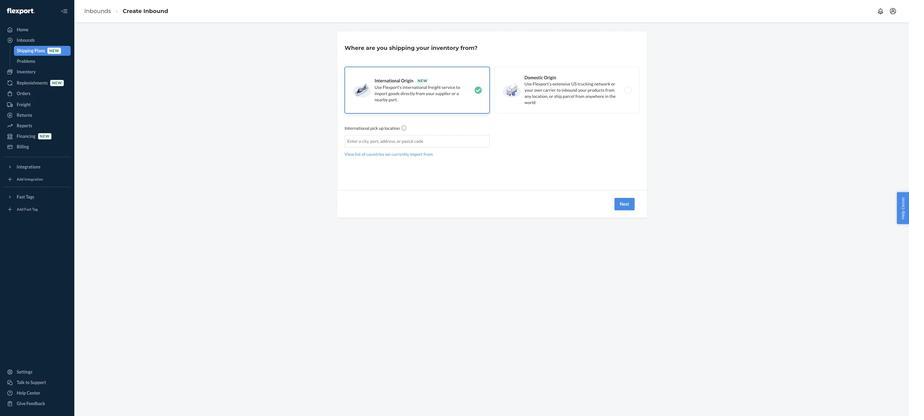 Task type: describe. For each thing, give the bounding box(es) containing it.
new for shipping plans
[[49, 48, 59, 53]]

view
[[345, 152, 355, 157]]

extensive
[[553, 81, 571, 86]]

international
[[403, 85, 428, 90]]

next button
[[615, 198, 635, 211]]

international for international pick up location
[[345, 126, 370, 131]]

add for add integration
[[17, 177, 24, 182]]

code
[[415, 139, 424, 144]]

inbound
[[562, 87, 578, 93]]

location,
[[533, 94, 549, 99]]

billing
[[17, 144, 29, 149]]

billing link
[[4, 142, 71, 152]]

new for international origin
[[418, 78, 428, 83]]

where are you shipping your inventory from?
[[345, 45, 478, 51]]

or down "carrier" at the right of page
[[550, 94, 554, 99]]

supplier
[[436, 91, 451, 96]]

ship
[[555, 94, 563, 99]]

to inside button
[[25, 380, 30, 385]]

inbound
[[144, 8, 168, 14]]

reports
[[17, 123, 32, 128]]

currently
[[392, 152, 409, 157]]

location
[[385, 126, 400, 131]]

where
[[345, 45, 365, 51]]

inventory
[[17, 69, 36, 74]]

your inside use flexport's international freight service to import goods directly from your supplier or a nearby port.
[[426, 91, 435, 96]]

view list of countries we currently import from button
[[345, 151, 433, 157]]

of
[[362, 152, 366, 157]]

integrations button
[[4, 162, 71, 172]]

service
[[442, 85, 456, 90]]

freight
[[17, 102, 31, 107]]

replenishments
[[17, 80, 48, 86]]

use flexport's international freight service to import goods directly from your supplier or a nearby port.
[[375, 85, 461, 102]]

address,
[[381, 139, 396, 144]]

to inside use flexport's international freight service to import goods directly from your supplier or a nearby port.
[[456, 85, 461, 90]]

give feedback
[[17, 401, 45, 406]]

products
[[588, 87, 605, 93]]

new for financing
[[40, 134, 50, 139]]

parcel
[[563, 94, 575, 99]]

inventory
[[431, 45, 459, 51]]

the
[[610, 94, 616, 99]]

international pick up location
[[345, 126, 401, 131]]

0 horizontal spatial help
[[17, 391, 26, 396]]

up
[[379, 126, 384, 131]]

close navigation image
[[61, 7, 68, 15]]

countries
[[367, 152, 385, 157]]

shipping
[[17, 48, 34, 53]]

list
[[355, 152, 361, 157]]

a inside use flexport's international freight service to import goods directly from your supplier or a nearby port.
[[457, 91, 459, 96]]

breadcrumbs navigation
[[79, 2, 173, 20]]

create
[[123, 8, 142, 14]]

returns
[[17, 113, 32, 118]]

home link
[[4, 25, 71, 35]]

inbounds inside breadcrumbs navigation
[[84, 8, 111, 14]]

world
[[525, 100, 536, 105]]

your up any
[[525, 87, 534, 93]]

your down trucking
[[579, 87, 587, 93]]

enter a city, port, address, or postal code
[[348, 139, 424, 144]]

0 horizontal spatial a
[[359, 139, 361, 144]]

use inside use flexport's international freight service to import goods directly from your supplier or a nearby port.
[[375, 85, 382, 90]]

financing
[[17, 134, 36, 139]]

home
[[17, 27, 28, 32]]

check circle image
[[475, 86, 482, 94]]

open notifications image
[[878, 7, 885, 15]]

0 horizontal spatial inbounds
[[17, 38, 35, 43]]

plans
[[35, 48, 45, 53]]

settings link
[[4, 367, 71, 377]]

international origin
[[375, 78, 414, 83]]

fast tags button
[[4, 192, 71, 202]]

use inside the domestic origin use flexport's extensive us trucking network or your own carrier to inbound your products from any location, or ship parcel from anywhere in the world
[[525, 81, 532, 86]]

from up the
[[606, 87, 615, 93]]

help center button
[[898, 192, 910, 224]]

freight link
[[4, 100, 71, 110]]

0 horizontal spatial center
[[27, 391, 40, 396]]

talk
[[17, 380, 25, 385]]

we
[[385, 152, 391, 157]]

center inside button
[[901, 197, 907, 210]]

add integration
[[17, 177, 43, 182]]

international for international origin
[[375, 78, 401, 83]]

create inbound
[[123, 8, 168, 14]]

any
[[525, 94, 532, 99]]

1 vertical spatial help center
[[17, 391, 40, 396]]

port.
[[389, 97, 398, 102]]

you
[[377, 45, 388, 51]]

help inside button
[[901, 211, 907, 219]]

us
[[572, 81, 577, 86]]

new for replenishments
[[52, 81, 62, 85]]

talk to support
[[17, 380, 46, 385]]

in
[[606, 94, 609, 99]]

or right network
[[612, 81, 616, 86]]

1 vertical spatial inbounds link
[[4, 35, 71, 45]]

from inside button
[[424, 152, 433, 157]]



Task type: vqa. For each thing, say whether or not it's contained in the screenshot.
any
yes



Task type: locate. For each thing, give the bounding box(es) containing it.
trucking
[[578, 81, 594, 86]]

2 horizontal spatial to
[[557, 87, 561, 93]]

settings
[[17, 370, 33, 375]]

freight
[[428, 85, 441, 90]]

help center inside button
[[901, 197, 907, 219]]

are
[[366, 45, 376, 51]]

0 vertical spatial international
[[375, 78, 401, 83]]

domestic
[[525, 75, 544, 80]]

0 vertical spatial fast
[[17, 194, 25, 200]]

0 horizontal spatial import
[[375, 91, 388, 96]]

fast left 'tag' at the left
[[24, 207, 31, 212]]

add integration link
[[4, 175, 71, 184]]

1 vertical spatial international
[[345, 126, 370, 131]]

new down reports link at the top of the page
[[40, 134, 50, 139]]

returns link
[[4, 110, 71, 120]]

0 horizontal spatial origin
[[401, 78, 414, 83]]

from right parcel on the right top
[[576, 94, 585, 99]]

0 vertical spatial help center
[[901, 197, 907, 219]]

import inside button
[[410, 152, 423, 157]]

import for goods
[[375, 91, 388, 96]]

to right service
[[456, 85, 461, 90]]

1 horizontal spatial inbounds link
[[84, 8, 111, 14]]

inbounds
[[84, 8, 111, 14], [17, 38, 35, 43]]

1 vertical spatial a
[[359, 139, 361, 144]]

new up orders link
[[52, 81, 62, 85]]

nearby
[[375, 97, 388, 102]]

support
[[30, 380, 46, 385]]

or left postal
[[397, 139, 401, 144]]

give feedback button
[[4, 399, 71, 409]]

reports link
[[4, 121, 71, 131]]

help center link
[[4, 388, 71, 398]]

problems link
[[14, 56, 71, 66]]

inbounds link
[[84, 8, 111, 14], [4, 35, 71, 45]]

your
[[417, 45, 430, 51], [525, 87, 534, 93], [579, 87, 587, 93], [426, 91, 435, 96]]

origin inside the domestic origin use flexport's extensive us trucking network or your own carrier to inbound your products from any location, or ship parcel from anywhere in the world
[[544, 75, 557, 80]]

tag
[[32, 207, 38, 212]]

flexport logo image
[[7, 8, 35, 14]]

origin for domestic
[[544, 75, 557, 80]]

1 horizontal spatial inbounds
[[84, 8, 111, 14]]

add down fast tags
[[17, 207, 24, 212]]

feedback
[[26, 401, 45, 406]]

a right 'supplier'
[[457, 91, 459, 96]]

1 vertical spatial center
[[27, 391, 40, 396]]

help center
[[901, 197, 907, 219], [17, 391, 40, 396]]

next
[[620, 202, 630, 207]]

1 horizontal spatial help
[[901, 211, 907, 219]]

0 vertical spatial center
[[901, 197, 907, 210]]

enter
[[348, 139, 358, 144]]

directly
[[401, 91, 415, 96]]

import down code
[[410, 152, 423, 157]]

view list of countries we currently import from
[[345, 152, 433, 157]]

0 horizontal spatial inbounds link
[[4, 35, 71, 45]]

flexport's
[[383, 85, 402, 90]]

1 add from the top
[[17, 177, 24, 182]]

fast tags
[[17, 194, 34, 200]]

your right "shipping"
[[417, 45, 430, 51]]

from inside use flexport's international freight service to import goods directly from your supplier or a nearby port.
[[416, 91, 425, 96]]

flexport's
[[533, 81, 552, 86]]

1 horizontal spatial origin
[[544, 75, 557, 80]]

to right talk
[[25, 380, 30, 385]]

a left city,
[[359, 139, 361, 144]]

from?
[[461, 45, 478, 51]]

inventory link
[[4, 67, 71, 77]]

or down service
[[452, 91, 456, 96]]

0 horizontal spatial to
[[25, 380, 30, 385]]

from
[[606, 87, 615, 93], [416, 91, 425, 96], [576, 94, 585, 99], [424, 152, 433, 157]]

1 vertical spatial inbounds
[[17, 38, 35, 43]]

0 vertical spatial add
[[17, 177, 24, 182]]

from down international
[[416, 91, 425, 96]]

orders link
[[4, 89, 71, 99]]

international up flexport's
[[375, 78, 401, 83]]

center
[[901, 197, 907, 210], [27, 391, 40, 396]]

1 horizontal spatial to
[[456, 85, 461, 90]]

add fast tag
[[17, 207, 38, 212]]

carrier
[[544, 87, 556, 93]]

talk to support button
[[4, 378, 71, 388]]

from right currently at the top left
[[424, 152, 433, 157]]

give
[[17, 401, 26, 406]]

tags
[[26, 194, 34, 200]]

or inside use flexport's international freight service to import goods directly from your supplier or a nearby port.
[[452, 91, 456, 96]]

add fast tag link
[[4, 205, 71, 215]]

origin up international
[[401, 78, 414, 83]]

to up ship
[[557, 87, 561, 93]]

fast inside dropdown button
[[17, 194, 25, 200]]

orders
[[17, 91, 30, 96]]

shipping plans
[[17, 48, 45, 53]]

inbounds link inside breadcrumbs navigation
[[84, 8, 111, 14]]

new
[[49, 48, 59, 53], [418, 78, 428, 83], [52, 81, 62, 85], [40, 134, 50, 139]]

your down freight at the top of the page
[[426, 91, 435, 96]]

to inside the domestic origin use flexport's extensive us trucking network or your own carrier to inbound your products from any location, or ship parcel from anywhere in the world
[[557, 87, 561, 93]]

1 vertical spatial add
[[17, 207, 24, 212]]

use down domestic
[[525, 81, 532, 86]]

0 vertical spatial import
[[375, 91, 388, 96]]

open account menu image
[[890, 7, 898, 15]]

use up nearby
[[375, 85, 382, 90]]

integrations
[[17, 164, 40, 170]]

port,
[[371, 139, 380, 144]]

2 add from the top
[[17, 207, 24, 212]]

new up international
[[418, 78, 428, 83]]

import up nearby
[[375, 91, 388, 96]]

add left integration
[[17, 177, 24, 182]]

new right plans
[[49, 48, 59, 53]]

1 vertical spatial fast
[[24, 207, 31, 212]]

0 horizontal spatial help center
[[17, 391, 40, 396]]

anywhere
[[586, 94, 605, 99]]

postal
[[402, 139, 414, 144]]

integration
[[24, 177, 43, 182]]

1 horizontal spatial center
[[901, 197, 907, 210]]

1 vertical spatial import
[[410, 152, 423, 157]]

network
[[595, 81, 611, 86]]

1 vertical spatial help
[[17, 391, 26, 396]]

international up enter
[[345, 126, 370, 131]]

own
[[535, 87, 543, 93]]

fast
[[17, 194, 25, 200], [24, 207, 31, 212]]

a
[[457, 91, 459, 96], [359, 139, 361, 144]]

0 horizontal spatial use
[[375, 85, 382, 90]]

create inbound link
[[123, 8, 168, 14]]

1 horizontal spatial a
[[457, 91, 459, 96]]

1 horizontal spatial import
[[410, 152, 423, 157]]

1 horizontal spatial international
[[375, 78, 401, 83]]

import
[[375, 91, 388, 96], [410, 152, 423, 157]]

origin for international
[[401, 78, 414, 83]]

city,
[[362, 139, 370, 144]]

goods
[[389, 91, 400, 96]]

0 vertical spatial inbounds
[[84, 8, 111, 14]]

or
[[612, 81, 616, 86], [452, 91, 456, 96], [550, 94, 554, 99], [397, 139, 401, 144]]

0 vertical spatial a
[[457, 91, 459, 96]]

1 horizontal spatial help center
[[901, 197, 907, 219]]

shipping
[[389, 45, 415, 51]]

import inside use flexport's international freight service to import goods directly from your supplier or a nearby port.
[[375, 91, 388, 96]]

domestic origin use flexport's extensive us trucking network or your own carrier to inbound your products from any location, or ship parcel from anywhere in the world
[[525, 75, 616, 105]]

fast left tags
[[17, 194, 25, 200]]

0 vertical spatial inbounds link
[[84, 8, 111, 14]]

origin up flexport's
[[544, 75, 557, 80]]

0 horizontal spatial international
[[345, 126, 370, 131]]

import for from
[[410, 152, 423, 157]]

add for add fast tag
[[17, 207, 24, 212]]

pick
[[371, 126, 378, 131]]

1 horizontal spatial use
[[525, 81, 532, 86]]

0 vertical spatial help
[[901, 211, 907, 219]]

problems
[[17, 59, 35, 64]]



